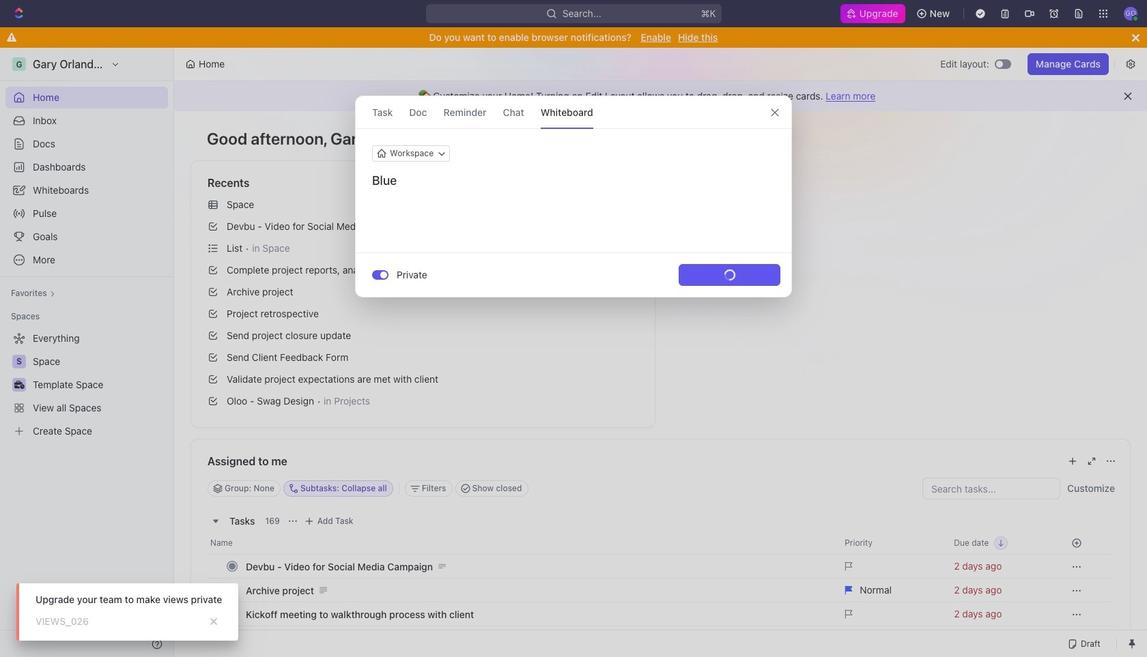 Task type: vqa. For each thing, say whether or not it's contained in the screenshot.
Sidebar Navigation at the left of the page
yes



Task type: locate. For each thing, give the bounding box(es) containing it.
dialog
[[355, 96, 792, 298]]

tree
[[5, 328, 168, 443]]

alert
[[174, 81, 1148, 111]]

tree inside sidebar navigation
[[5, 328, 168, 443]]



Task type: describe. For each thing, give the bounding box(es) containing it.
Search tasks... text field
[[923, 479, 1060, 499]]

sidebar navigation
[[0, 48, 174, 658]]

Name this Whiteboard... field
[[356, 173, 792, 189]]



